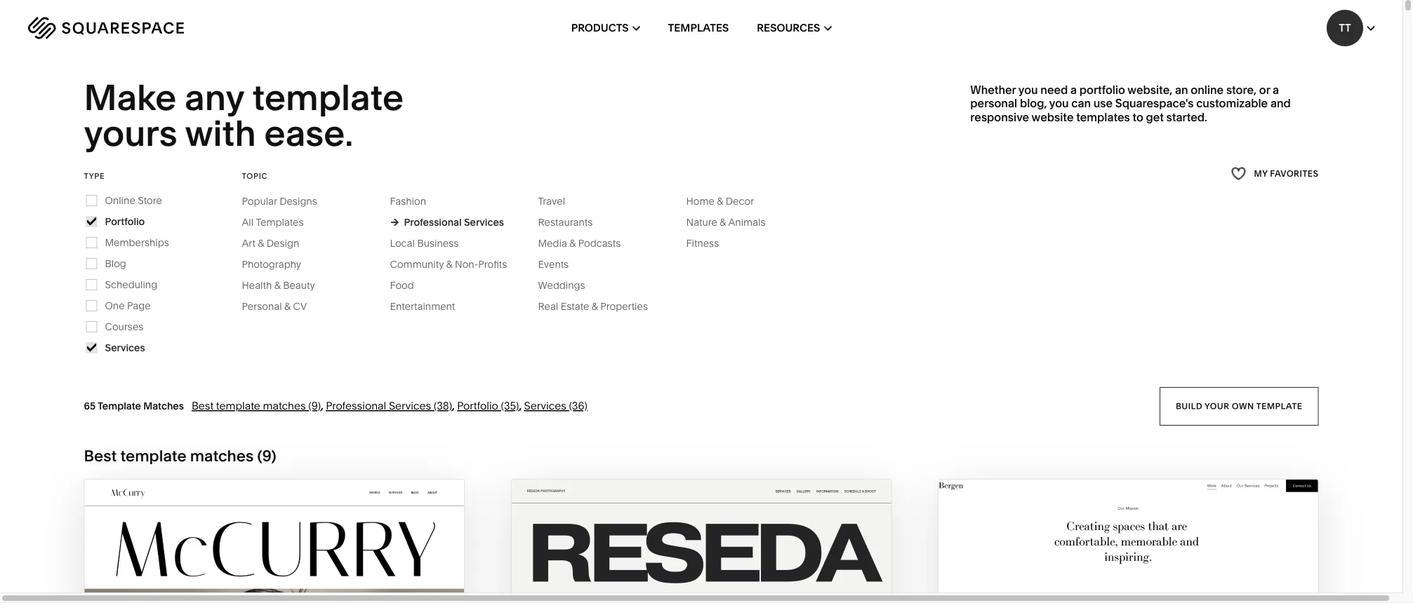 Task type: vqa. For each thing, say whether or not it's contained in the screenshot.
Animals
yes



Task type: describe. For each thing, give the bounding box(es) containing it.
use
[[1094, 97, 1113, 110]]

non-
[[455, 259, 478, 270]]

business
[[417, 237, 459, 249]]

& for animals
[[720, 216, 726, 228]]

popular designs link
[[242, 195, 331, 207]]

online
[[1191, 83, 1224, 97]]

responsive
[[970, 110, 1029, 124]]

photography
[[242, 259, 301, 270]]

portfolio (35) link
[[457, 400, 519, 413]]

get
[[1146, 110, 1164, 124]]

photography link
[[242, 259, 315, 270]]

entertainment
[[390, 301, 455, 313]]

food
[[390, 280, 414, 292]]

personal & cv
[[242, 301, 307, 313]]

travel
[[538, 195, 565, 207]]

need
[[1041, 83, 1068, 97]]

best for best template matches ( 9 )
[[84, 447, 117, 466]]

blog,
[[1020, 97, 1047, 110]]

art & design
[[242, 237, 299, 249]]

designs
[[279, 195, 317, 207]]

resources button
[[757, 0, 831, 56]]

health & beauty link
[[242, 280, 329, 292]]

favorites
[[1270, 168, 1319, 179]]

2 a from the left
[[1273, 83, 1279, 97]]

portfolio
[[1079, 83, 1125, 97]]

best for best template matches (9) , professional services (38) , portfolio (35) , services (36)
[[192, 400, 213, 413]]

1 vertical spatial portfolio
[[457, 400, 498, 413]]

& for cv
[[284, 301, 291, 313]]

squarespace logo link
[[28, 17, 297, 39]]

media & podcasts
[[538, 237, 621, 249]]

best template matches (9) link
[[192, 400, 321, 413]]

2 , from the left
[[452, 400, 455, 413]]

1 horizontal spatial templates
[[668, 21, 729, 34]]

resources
[[757, 21, 820, 34]]

3 , from the left
[[519, 400, 522, 413]]

topic
[[242, 171, 268, 181]]

fitness link
[[686, 237, 733, 249]]

your
[[1205, 401, 1229, 412]]

or
[[1259, 83, 1270, 97]]

page
[[127, 300, 151, 312]]

build your own template
[[1176, 401, 1302, 412]]

community & non-profits link
[[390, 259, 521, 270]]

home & decor
[[686, 195, 754, 207]]

professional services link
[[390, 216, 504, 228]]

1 horizontal spatial you
[[1049, 97, 1069, 110]]

services left (36)
[[524, 400, 566, 413]]

decor
[[726, 195, 754, 207]]

food link
[[390, 280, 428, 292]]

template
[[98, 400, 141, 412]]

)
[[271, 447, 276, 466]]

started.
[[1166, 110, 1207, 124]]

type
[[84, 171, 105, 181]]

store
[[138, 195, 162, 207]]

one page
[[105, 300, 151, 312]]

all
[[242, 216, 254, 228]]

mccurry image
[[85, 480, 464, 604]]

reseda image
[[512, 480, 891, 604]]

local
[[390, 237, 415, 249]]

health
[[242, 280, 272, 292]]

popular
[[242, 195, 277, 207]]

fashion
[[390, 195, 426, 207]]

build
[[1176, 401, 1203, 412]]

0 vertical spatial portfolio
[[105, 216, 145, 228]]

ease.
[[264, 111, 353, 155]]

podcasts
[[578, 237, 621, 249]]

community
[[390, 259, 444, 270]]

my favorites link
[[1231, 164, 1319, 183]]

restaurants link
[[538, 216, 607, 228]]

website
[[1032, 110, 1074, 124]]

1 vertical spatial templates
[[256, 216, 304, 228]]

services (36) link
[[524, 400, 587, 413]]

community & non-profits
[[390, 259, 507, 270]]

fitness
[[686, 237, 719, 249]]

& for decor
[[717, 195, 723, 207]]

bergen image
[[939, 480, 1318, 604]]

store,
[[1226, 83, 1257, 97]]

weddings
[[538, 280, 585, 292]]

my favorites
[[1254, 168, 1319, 179]]

to
[[1133, 110, 1143, 124]]

media
[[538, 237, 567, 249]]

matches
[[143, 400, 184, 412]]

profits
[[478, 259, 507, 270]]

my
[[1254, 168, 1268, 179]]

services up profits
[[464, 216, 504, 228]]

& for non-
[[446, 259, 453, 270]]

(9)
[[308, 400, 321, 413]]



Task type: locate. For each thing, give the bounding box(es) containing it.
personal
[[242, 301, 282, 313]]

(35)
[[501, 400, 519, 413]]

events link
[[538, 259, 583, 270]]

65 template matches
[[84, 400, 184, 412]]

services down courses on the bottom left
[[105, 342, 145, 354]]

squarespace's
[[1115, 97, 1194, 110]]

& left cv
[[284, 301, 291, 313]]

any
[[185, 76, 244, 119]]

0 horizontal spatial portfolio
[[105, 216, 145, 228]]

real
[[538, 301, 558, 313]]

& for podcasts
[[569, 237, 576, 249]]

best template matches (9) , professional services (38) , portfolio (35) , services (36)
[[192, 400, 587, 413]]

1 a from the left
[[1070, 83, 1077, 97]]

0 vertical spatial templates
[[668, 21, 729, 34]]

art
[[242, 237, 255, 249]]

one
[[105, 300, 125, 312]]

professional services (38) link
[[326, 400, 452, 413]]

products
[[571, 21, 629, 34]]

0 horizontal spatial best
[[84, 447, 117, 466]]

popular designs
[[242, 195, 317, 207]]

1 horizontal spatial ,
[[452, 400, 455, 413]]

online store
[[105, 195, 162, 207]]

1 vertical spatial best
[[84, 447, 117, 466]]

, left the professional services (38) 'link'
[[321, 400, 323, 413]]

matches
[[263, 400, 306, 413], [190, 447, 254, 466]]

0 horizontal spatial matches
[[190, 447, 254, 466]]

events
[[538, 259, 569, 270]]

health & beauty
[[242, 280, 315, 292]]

matches left (
[[190, 447, 254, 466]]

services left (38)
[[389, 400, 431, 413]]

portfolio down online
[[105, 216, 145, 228]]

best right matches
[[192, 400, 213, 413]]

portfolio
[[105, 216, 145, 228], [457, 400, 498, 413]]

estate
[[561, 301, 589, 313]]

home & decor link
[[686, 195, 768, 207]]

beauty
[[283, 280, 315, 292]]

1 , from the left
[[321, 400, 323, 413]]

& right the art at the left top of the page
[[258, 237, 264, 249]]

1 horizontal spatial a
[[1273, 83, 1279, 97]]

1 vertical spatial professional
[[326, 400, 386, 413]]

0 vertical spatial best
[[192, 400, 213, 413]]

9
[[262, 447, 271, 466]]

1 horizontal spatial professional
[[404, 216, 462, 228]]

1 horizontal spatial portfolio
[[457, 400, 498, 413]]

& right estate
[[592, 301, 598, 313]]

(36)
[[569, 400, 587, 413]]

a
[[1070, 83, 1077, 97], [1273, 83, 1279, 97]]

0 vertical spatial matches
[[263, 400, 306, 413]]

tt button
[[1327, 10, 1374, 46]]

reseda element
[[512, 480, 891, 604]]

and
[[1270, 97, 1291, 110]]

build your own template button
[[1160, 387, 1319, 426]]

templates
[[1076, 110, 1130, 124]]

& right health
[[274, 280, 281, 292]]

templates link
[[668, 0, 729, 56]]

mccurry element
[[85, 480, 464, 604]]

a right need
[[1070, 83, 1077, 97]]

1 horizontal spatial best
[[192, 400, 213, 413]]

tt
[[1339, 21, 1351, 34]]

best template matches ( 9 )
[[84, 447, 276, 466]]

0 horizontal spatial templates
[[256, 216, 304, 228]]

you left can
[[1049, 97, 1069, 110]]

design
[[267, 237, 299, 249]]

0 horizontal spatial professional
[[326, 400, 386, 413]]

matches for (9)
[[263, 400, 306, 413]]

you
[[1018, 83, 1038, 97], [1049, 97, 1069, 110]]

local business link
[[390, 237, 473, 249]]

home
[[686, 195, 715, 207]]

bergen element
[[939, 480, 1318, 604]]

template inside make any template yours with ease.
[[252, 76, 404, 119]]

& for design
[[258, 237, 264, 249]]

nature & animals
[[686, 216, 766, 228]]

professional services
[[404, 216, 504, 228]]

, left services (36) link
[[519, 400, 522, 413]]

scheduling
[[105, 279, 157, 291]]

matches left (9)
[[263, 400, 306, 413]]

best down 65
[[84, 447, 117, 466]]

entertainment link
[[390, 301, 469, 313]]

products button
[[571, 0, 640, 56]]

nature
[[686, 216, 717, 228]]

real estate & properties link
[[538, 301, 662, 313]]

professional up the local business link
[[404, 216, 462, 228]]

personal & cv link
[[242, 301, 321, 313]]

personal
[[970, 97, 1017, 110]]

template inside build your own template 'button'
[[1256, 401, 1302, 412]]

& right media on the left of the page
[[569, 237, 576, 249]]

you left need
[[1018, 83, 1038, 97]]

an
[[1175, 83, 1188, 97]]

courses
[[105, 321, 143, 333]]

restaurants
[[538, 216, 593, 228]]

templates
[[668, 21, 729, 34], [256, 216, 304, 228]]

1 vertical spatial matches
[[190, 447, 254, 466]]

memberships
[[105, 237, 169, 249]]

animals
[[728, 216, 766, 228]]

, left portfolio (35) link
[[452, 400, 455, 413]]

local business
[[390, 237, 459, 249]]

a right or at the top right of page
[[1273, 83, 1279, 97]]

weddings link
[[538, 280, 599, 292]]

portfolio left (35)
[[457, 400, 498, 413]]

all templates link
[[242, 216, 318, 228]]

2 horizontal spatial ,
[[519, 400, 522, 413]]

art & design link
[[242, 237, 313, 249]]

(38)
[[434, 400, 452, 413]]

1 horizontal spatial matches
[[263, 400, 306, 413]]

whether you need a portfolio website, an online store, or a personal blog, you can use squarespace's customizable and responsive website templates to get started.
[[970, 83, 1291, 124]]

& right "nature"
[[720, 216, 726, 228]]

& right home
[[717, 195, 723, 207]]

whether
[[970, 83, 1016, 97]]

matches for (
[[190, 447, 254, 466]]

None checkbox
[[87, 217, 97, 227]]

0 vertical spatial professional
[[404, 216, 462, 228]]

0 horizontal spatial ,
[[321, 400, 323, 413]]

all templates
[[242, 216, 304, 228]]

65
[[84, 400, 96, 412]]

online
[[105, 195, 135, 207]]

travel link
[[538, 195, 579, 207]]

0 horizontal spatial a
[[1070, 83, 1077, 97]]

& left non-
[[446, 259, 453, 270]]

squarespace logo image
[[28, 17, 184, 39]]

professional right (9)
[[326, 400, 386, 413]]

0 horizontal spatial you
[[1018, 83, 1038, 97]]

with
[[185, 111, 256, 155]]

& for beauty
[[274, 280, 281, 292]]



